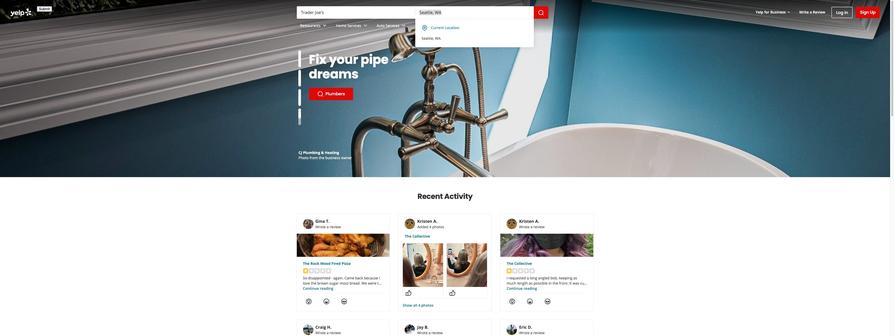Task type: locate. For each thing, give the bounding box(es) containing it.
24 cool v2 image
[[341, 299, 347, 305], [545, 299, 551, 305]]

1 star rating image for 24 useful v2 image
[[303, 269, 331, 274]]

explore recent activity section section
[[292, 178, 598, 336]]

photo of gina t. image
[[303, 219, 313, 229]]

None search field
[[0, 0, 891, 47], [37, 6, 549, 19], [0, 0, 891, 47], [37, 6, 549, 19]]

open photo lightbox image
[[403, 244, 444, 287], [447, 244, 487, 287]]

1 24 funny v2 image from the left
[[323, 299, 330, 305]]

select slide image
[[298, 50, 301, 67], [298, 70, 301, 87], [298, 89, 301, 106], [298, 102, 301, 119]]

24 funny v2 image right 24 useful v2 icon
[[527, 299, 533, 305]]

photo of craig h. image
[[303, 325, 313, 335]]

24 useful v2 image
[[306, 299, 312, 305]]

24 funny v2 image
[[323, 299, 330, 305], [527, 299, 533, 305]]

None field
[[297, 6, 416, 19], [416, 6, 534, 19], [416, 6, 534, 19]]

search image
[[538, 10, 545, 16]]

24 funny v2 image for 24 useful v2 icon
[[527, 299, 533, 305]]

business categories element
[[296, 19, 880, 34]]

1 24 cool v2 image from the left
[[341, 299, 347, 305]]

None submit
[[37, 6, 52, 12]]

24 chevron down v2 image
[[322, 22, 328, 29], [362, 22, 369, 29], [401, 22, 407, 29], [425, 22, 432, 29]]

1 photo of kristen a. image from the left
[[405, 219, 415, 229]]

0 horizontal spatial open photo lightbox image
[[403, 244, 444, 287]]

2 24 cool v2 image from the left
[[545, 299, 551, 305]]

24 funny v2 image for 24 useful v2 image
[[323, 299, 330, 305]]

1 24 chevron down v2 image from the left
[[322, 22, 328, 29]]

  text field inside explore banner section banner
[[416, 6, 534, 19]]

1 1 star rating image from the left
[[303, 269, 331, 274]]

2 open photo lightbox image from the left
[[447, 244, 487, 287]]

1 open photo lightbox image from the left
[[403, 244, 444, 287]]

2 24 funny v2 image from the left
[[527, 299, 533, 305]]

1 horizontal spatial photo of kristen a. image
[[507, 219, 517, 229]]

1 horizontal spatial 1 star rating image
[[507, 269, 535, 274]]

2 select slide image from the top
[[298, 70, 301, 87]]

  text field
[[416, 6, 534, 19]]

1 horizontal spatial 24 cool v2 image
[[545, 299, 551, 305]]

photo of kristen a. image
[[405, 219, 415, 229], [507, 219, 517, 229]]

4 24 chevron down v2 image from the left
[[425, 22, 432, 29]]

0 horizontal spatial photo of kristen a. image
[[405, 219, 415, 229]]

like feed item image
[[450, 290, 456, 296]]

24 cool v2 image for 24 useful v2 image
[[341, 299, 347, 305]]

1 horizontal spatial open photo lightbox image
[[447, 244, 487, 287]]

none submit inside explore banner section banner
[[37, 6, 52, 12]]

2 1 star rating image from the left
[[507, 269, 535, 274]]

1 star rating image
[[303, 269, 331, 274], [507, 269, 535, 274]]

1 horizontal spatial 24 funny v2 image
[[527, 299, 533, 305]]

24 search v2 image
[[317, 91, 324, 97]]

0 horizontal spatial 24 funny v2 image
[[323, 299, 330, 305]]

24 useful v2 image
[[510, 299, 516, 305]]

24 cool v2 image for 24 useful v2 icon
[[545, 299, 551, 305]]

photo of eric d. image
[[507, 325, 517, 335]]

0 horizontal spatial 1 star rating image
[[303, 269, 331, 274]]

24 funny v2 image right 24 useful v2 image
[[323, 299, 330, 305]]

0 horizontal spatial 24 cool v2 image
[[341, 299, 347, 305]]



Task type: vqa. For each thing, say whether or not it's contained in the screenshot.
24 chevron down v2 icon
yes



Task type: describe. For each thing, give the bounding box(es) containing it.
photo of jay b. image
[[405, 325, 415, 335]]

3 24 chevron down v2 image from the left
[[401, 22, 407, 29]]

4 select slide image from the top
[[298, 102, 301, 119]]

1 star rating image for 24 useful v2 icon
[[507, 269, 535, 274]]

things to do, nail salons, plumbers text field
[[297, 6, 416, 19]]

open photo lightbox image for like feed item icon
[[447, 244, 487, 287]]

16 chevron down v2 image
[[787, 10, 791, 14]]

like feed item image
[[406, 290, 412, 296]]

24 marker v2 image
[[422, 25, 428, 31]]

2 photo of kristen a. image from the left
[[507, 219, 517, 229]]

2 24 chevron down v2 image from the left
[[362, 22, 369, 29]]

explore banner section banner
[[0, 0, 891, 177]]

address, neighborhood, city, state or zip text field
[[416, 6, 534, 19]]

1 select slide image from the top
[[298, 50, 301, 67]]

3 select slide image from the top
[[298, 89, 301, 106]]

none field things to do, nail salons, plumbers
[[297, 6, 416, 19]]

open photo lightbox image for like feed item image
[[403, 244, 444, 287]]



